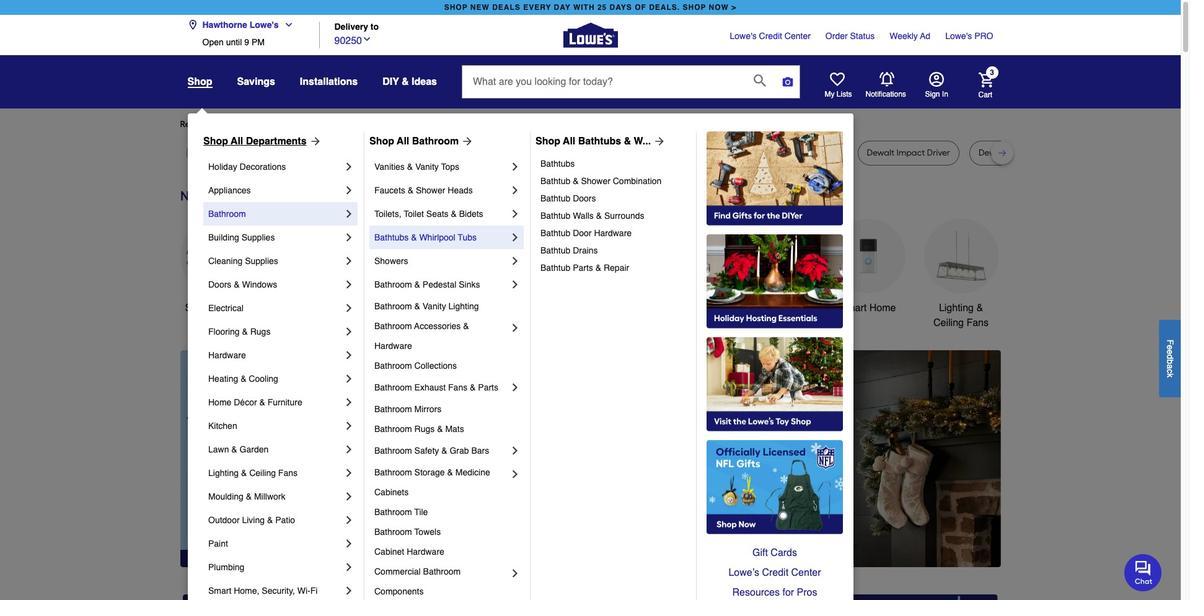 Task type: describe. For each thing, give the bounding box(es) containing it.
driver for impact driver
[[815, 148, 839, 158]]

bathtubs & whirlpool tubs
[[374, 232, 477, 242]]

decorations for christmas
[[470, 317, 523, 329]]

shop all bathtubs & w... link
[[536, 134, 666, 149]]

sign in button
[[925, 72, 948, 99]]

millwork
[[254, 492, 285, 502]]

dewalt for dewalt impact driver
[[867, 148, 895, 158]]

shop for shop all deals
[[185, 303, 208, 314]]

faucets & shower heads link
[[374, 179, 509, 202]]

to
[[371, 22, 379, 32]]

& inside button
[[402, 76, 409, 87]]

chevron right image for doors & windows
[[343, 278, 355, 291]]

bathroom for bathroom accessories & hardware
[[374, 321, 412, 331]]

shop for shop all bathtubs & w...
[[536, 136, 560, 147]]

shop all departments
[[203, 136, 307, 147]]

credit for lowe's
[[762, 567, 789, 578]]

bathroom safety & grab bars link
[[374, 439, 509, 463]]

lowe's
[[729, 567, 759, 578]]

mirrors
[[415, 404, 442, 414]]

in
[[942, 90, 948, 99]]

bathtubs inside shop all bathtubs & w... link
[[578, 136, 621, 147]]

1 shop from the left
[[444, 3, 468, 12]]

heating & cooling
[[208, 374, 278, 384]]

arrow right image for shop all bathtubs & w...
[[651, 135, 666, 148]]

hardware up the bathtub drains link
[[594, 228, 632, 238]]

order
[[826, 31, 848, 41]]

visit the lowe's toy shop. image
[[707, 337, 843, 432]]

bathtub walls & surrounds
[[541, 211, 645, 221]]

driver for impact driver bit
[[525, 148, 548, 158]]

pm
[[252, 37, 265, 47]]

weekly
[[890, 31, 918, 41]]

officially licensed n f l gifts. shop now. image
[[707, 440, 843, 534]]

kitchen link
[[208, 414, 343, 438]]

up to 30 percent off select grills and accessories. image
[[740, 594, 998, 600]]

outdoor tools & equipment link
[[645, 219, 719, 330]]

2 shop from the left
[[683, 3, 706, 12]]

bathroom towels link
[[374, 522, 521, 542]]

1 bit from the left
[[372, 148, 383, 158]]

chevron right image for plumbing
[[343, 561, 355, 573]]

1 tools from the left
[[392, 303, 415, 314]]

lowe's inside button
[[250, 20, 279, 30]]

get up to 2 free select tools or batteries when you buy 1 with select purchases. image
[[183, 594, 441, 600]]

chevron right image for bathroom accessories & hardware
[[509, 322, 521, 334]]

1 vertical spatial ceiling
[[249, 468, 276, 478]]

shower for heads
[[416, 185, 445, 195]]

chevron right image for outdoor living & patio
[[343, 514, 355, 526]]

bathtub for bathtub drains
[[541, 246, 571, 255]]

vanity for tops
[[415, 162, 439, 172]]

chevron right image for appliances
[[343, 184, 355, 197]]

location image
[[188, 20, 197, 30]]

toilet
[[404, 209, 424, 219]]

2 set from the left
[[617, 148, 630, 158]]

dewalt for dewalt drill bit
[[326, 148, 354, 158]]

>
[[732, 3, 737, 12]]

bathroom towels
[[374, 527, 441, 537]]

departments
[[246, 136, 307, 147]]

chevron right image for heating & cooling
[[343, 373, 355, 385]]

arrow right image inside "shop all departments" link
[[307, 135, 321, 148]]

showers
[[374, 256, 408, 266]]

dewalt drill
[[712, 148, 756, 158]]

door
[[573, 228, 592, 238]]

holiday decorations
[[208, 162, 286, 172]]

chevron right image for paint
[[343, 538, 355, 550]]

vanity for lighting
[[423, 301, 446, 311]]

toilets,
[[374, 209, 401, 219]]

impact for impact driver
[[785, 148, 813, 158]]

kitchen
[[208, 421, 237, 431]]

now
[[709, 3, 729, 12]]

b
[[1166, 359, 1175, 364]]

shop all departments link
[[203, 134, 321, 149]]

diy
[[383, 76, 399, 87]]

shop all bathroom
[[370, 136, 459, 147]]

bathroom for bathroom tile
[[374, 507, 412, 517]]

chevron right image for lawn & garden
[[343, 443, 355, 456]]

bathtub for bathtub parts & repair
[[541, 263, 571, 273]]

seats
[[426, 209, 449, 219]]

sign
[[925, 90, 940, 99]]

chevron right image for kitchen
[[343, 420, 355, 432]]

heating & cooling link
[[208, 367, 343, 391]]

2 vertical spatial fans
[[278, 468, 298, 478]]

chevron right image for hardware
[[343, 349, 355, 361]]

bathtubs & whirlpool tubs link
[[374, 226, 509, 249]]

holiday
[[208, 162, 237, 172]]

chevron right image for smart home, security, wi-fi
[[343, 585, 355, 597]]

all for bathroom
[[397, 136, 409, 147]]

Search Query text field
[[462, 66, 744, 98]]

chevron down image
[[362, 34, 372, 44]]

home,
[[234, 586, 259, 596]]

outdoor living & patio
[[208, 515, 295, 525]]

hardware down towels
[[407, 547, 444, 557]]

lowe's home improvement lists image
[[830, 72, 845, 87]]

shop for shop all bathroom
[[370, 136, 394, 147]]

chevron right image for lighting & ceiling fans
[[343, 467, 355, 479]]

combination
[[613, 176, 662, 186]]

decorations for holiday
[[240, 162, 286, 172]]

bathtub parts & repair link
[[541, 259, 688, 277]]

chevron right image for bathroom storage & medicine cabinets
[[509, 468, 521, 480]]

f
[[1166, 339, 1175, 345]]

bathroom accessories & hardware link
[[374, 316, 509, 356]]

bathroom accessories & hardware
[[374, 321, 471, 351]]

my
[[825, 90, 835, 99]]

my lists
[[825, 90, 852, 99]]

bathroom for bathroom collections
[[374, 361, 412, 371]]

search image
[[754, 74, 766, 87]]

dewalt impact driver
[[867, 148, 950, 158]]

smart for smart home, security, wi-fi
[[208, 586, 231, 596]]

f e e d b a c k button
[[1159, 320, 1181, 397]]

hawthorne lowe's button
[[188, 12, 299, 37]]

center for lowe's credit center
[[791, 567, 821, 578]]

chevron right image for bathroom safety & grab bars
[[509, 445, 521, 457]]

9
[[244, 37, 249, 47]]

1 vertical spatial home
[[208, 397, 231, 407]]

arrow right image for shop all bathroom
[[459, 135, 474, 148]]

you for more suggestions for you
[[403, 119, 418, 130]]

gift cards link
[[707, 543, 843, 563]]

find gifts for the diyer. image
[[707, 131, 843, 226]]

bathroom collections link
[[374, 356, 521, 376]]

gift cards
[[753, 547, 797, 559]]

vanities & vanity tops
[[374, 162, 459, 172]]

every
[[523, 3, 551, 12]]

christmas decorations link
[[459, 219, 533, 330]]

patio
[[275, 515, 295, 525]]

bathroom & vanity lighting
[[374, 301, 479, 311]]

dewalt drill bit
[[326, 148, 383, 158]]

collections
[[415, 361, 457, 371]]

bathtub for bathtub walls & surrounds
[[541, 211, 571, 221]]

lowe's home improvement logo image
[[563, 8, 618, 62]]

resources for pros link
[[707, 583, 843, 600]]

2 horizontal spatial lighting
[[939, 303, 974, 314]]

chat invite button image
[[1125, 553, 1162, 591]]

3 bit from the left
[[550, 148, 560, 158]]

suggestions
[[340, 119, 388, 130]]

bathtub for bathtub door hardware
[[541, 228, 571, 238]]

of
[[635, 3, 647, 12]]

scroll to item #2 image
[[667, 545, 697, 550]]

0 horizontal spatial lighting & ceiling fans link
[[208, 461, 343, 485]]

commercial bathroom components
[[374, 567, 463, 596]]

bathroom mirrors link
[[374, 399, 521, 419]]

chevron right image for home décor & furniture
[[343, 396, 355, 409]]

chevron right image for bathtubs & whirlpool tubs
[[509, 231, 521, 244]]

lowe's home improvement account image
[[929, 72, 944, 87]]

0 horizontal spatial parts
[[478, 383, 498, 392]]

cleaning supplies
[[208, 256, 278, 266]]

bathroom for bathroom towels
[[374, 527, 412, 537]]

surrounds
[[604, 211, 645, 221]]

commercial bathroom components link
[[374, 562, 509, 600]]

2 horizontal spatial fans
[[967, 317, 989, 329]]

bathtub for bathtub & shower combination
[[541, 176, 571, 186]]

outdoor tools & equipment
[[647, 303, 718, 329]]

chevron right image for bathroom
[[343, 208, 355, 220]]

bathtubs for bathtubs & whirlpool tubs
[[374, 232, 409, 242]]

pro
[[975, 31, 994, 41]]

bathtub drains
[[541, 246, 598, 255]]

3
[[990, 68, 994, 77]]

0 horizontal spatial bathroom link
[[208, 202, 343, 226]]

bathroom for bathroom exhaust fans & parts
[[374, 383, 412, 392]]

status
[[850, 31, 875, 41]]

4 bit from the left
[[605, 148, 615, 158]]

4 set from the left
[[1037, 148, 1050, 158]]

notifications
[[866, 90, 906, 98]]

chevron right image for electrical
[[343, 302, 355, 314]]

building
[[208, 232, 239, 242]]

1 horizontal spatial lighting & ceiling fans link
[[924, 219, 998, 330]]

impact for impact driver bit
[[494, 148, 522, 158]]

bathroom for bathroom rugs & mats
[[374, 424, 412, 434]]

& inside bathroom storage & medicine cabinets
[[447, 467, 453, 477]]

5 bit from the left
[[659, 148, 669, 158]]

dewalt for dewalt tool
[[252, 148, 279, 158]]

drill bit set
[[588, 148, 630, 158]]

1 horizontal spatial lighting
[[449, 301, 479, 311]]

hardware link
[[208, 343, 343, 367]]

accessories
[[414, 321, 461, 331]]

bathroom & pedestal sinks link
[[374, 273, 509, 296]]

chevron right image for bathroom exhaust fans & parts
[[509, 381, 521, 394]]

lowe's for lowe's pro
[[946, 31, 972, 41]]



Task type: vqa. For each thing, say whether or not it's contained in the screenshot.
'Toilets, Toilet Seats & Bidets'
yes



Task type: locate. For each thing, give the bounding box(es) containing it.
0 vertical spatial lighting & ceiling fans
[[934, 303, 989, 329]]

1 horizontal spatial smart
[[840, 303, 867, 314]]

bathroom tile link
[[374, 502, 521, 522]]

vanity down dewalt bit set
[[415, 162, 439, 172]]

moulding & millwork
[[208, 492, 285, 502]]

3 impact from the left
[[897, 148, 925, 158]]

doors up shop all deals
[[208, 280, 231, 290]]

2 driver from the left
[[815, 148, 839, 158]]

credit inside lowe's credit center link
[[759, 31, 782, 41]]

0 horizontal spatial ceiling
[[249, 468, 276, 478]]

1 vertical spatial shop
[[185, 303, 208, 314]]

1 e from the top
[[1166, 345, 1175, 349]]

1 dewalt from the left
[[196, 148, 223, 158]]

1 horizontal spatial bathroom link
[[738, 219, 812, 316]]

supplies up windows
[[245, 256, 278, 266]]

2 horizontal spatial for
[[783, 587, 794, 598]]

1 horizontal spatial you
[[403, 119, 418, 130]]

dewalt down shop all departments
[[252, 148, 279, 158]]

2 bathtub from the top
[[541, 193, 571, 203]]

impact
[[494, 148, 522, 158], [785, 148, 813, 158], [897, 148, 925, 158]]

recommended searches for you
[[180, 119, 307, 130]]

arrow right image
[[307, 135, 321, 148], [978, 459, 990, 471]]

4 dewalt from the left
[[411, 148, 439, 158]]

75 percent off all artificial christmas trees, holiday lights and more. image
[[400, 350, 1001, 567]]

hardware down "flooring"
[[208, 350, 246, 360]]

outdoor inside outdoor tools & equipment
[[647, 303, 683, 314]]

set
[[453, 148, 466, 158], [617, 148, 630, 158], [671, 148, 684, 158], [1037, 148, 1050, 158]]

bathroom safety & grab bars
[[374, 446, 489, 456]]

center for lowe's credit center
[[785, 31, 811, 41]]

lowe's home improvement cart image
[[979, 72, 994, 87]]

flooring
[[208, 327, 240, 337]]

faucets
[[374, 185, 405, 195]]

diy & ideas
[[383, 76, 437, 87]]

shower for combination
[[581, 176, 611, 186]]

bathtub down bathtub drains
[[541, 263, 571, 273]]

None search field
[[462, 65, 800, 110]]

chevron right image for moulding & millwork
[[343, 490, 355, 503]]

0 horizontal spatial arrow right image
[[307, 135, 321, 148]]

weekly ad link
[[890, 30, 931, 42]]

decorations down christmas
[[470, 317, 523, 329]]

shop these last-minute gifts. $99 or less. quantities are limited and won't last. image
[[180, 350, 380, 567]]

1 horizontal spatial lowe's
[[730, 31, 757, 41]]

bathtubs down "impact driver bit"
[[541, 159, 575, 169]]

heating
[[208, 374, 238, 384]]

chevron right image for cleaning supplies
[[343, 255, 355, 267]]

impact driver
[[785, 148, 839, 158]]

1 horizontal spatial bathtubs
[[541, 159, 575, 169]]

dewalt down more
[[326, 148, 354, 158]]

camera image
[[782, 76, 794, 88]]

2 impact from the left
[[785, 148, 813, 158]]

center inside "lowe's credit center" link
[[791, 567, 821, 578]]

0 horizontal spatial decorations
[[240, 162, 286, 172]]

driver down my
[[815, 148, 839, 158]]

cabinet hardware
[[374, 547, 444, 557]]

lowe's up pm
[[250, 20, 279, 30]]

0 vertical spatial outdoor
[[647, 303, 683, 314]]

bit set
[[659, 148, 684, 158]]

6 bathtub from the top
[[541, 263, 571, 273]]

scroll to item #5 image
[[759, 545, 789, 550]]

1 vertical spatial arrow right image
[[978, 459, 990, 471]]

for up departments
[[280, 119, 291, 130]]

1 bathtub from the top
[[541, 176, 571, 186]]

1 vertical spatial lighting & ceiling fans link
[[208, 461, 343, 485]]

1 horizontal spatial arrow right image
[[978, 459, 990, 471]]

bathroom exhaust fans & parts link
[[374, 376, 509, 399]]

arrow left image
[[411, 459, 423, 471]]

1 vertical spatial credit
[[762, 567, 789, 578]]

bathtubs up drill bit set
[[578, 136, 621, 147]]

0 horizontal spatial bathtubs
[[374, 232, 409, 242]]

toilets, toilet seats & bidets
[[374, 209, 483, 219]]

1 drill from the left
[[356, 148, 370, 158]]

plumbing link
[[208, 556, 343, 579]]

outdoor for outdoor tools & equipment
[[647, 303, 683, 314]]

1 horizontal spatial tools
[[685, 303, 708, 314]]

arrow right image up combination
[[651, 135, 666, 148]]

bathroom for bathroom safety & grab bars
[[374, 446, 412, 456]]

moulding & millwork link
[[208, 485, 343, 508]]

installations
[[300, 76, 358, 87]]

smart for smart home
[[840, 303, 867, 314]]

0 vertical spatial vanity
[[415, 162, 439, 172]]

all for bathtubs
[[563, 136, 576, 147]]

0 vertical spatial credit
[[759, 31, 782, 41]]

bidets
[[459, 209, 483, 219]]

1 vertical spatial bathtubs
[[541, 159, 575, 169]]

bathtub up the bathtub doors
[[541, 176, 571, 186]]

shower up "toilets, toilet seats & bidets"
[[416, 185, 445, 195]]

arrow right image up tops
[[459, 135, 474, 148]]

1 vertical spatial supplies
[[245, 256, 278, 266]]

parts down "bathroom collections" link
[[478, 383, 498, 392]]

parts down drains
[[573, 263, 593, 273]]

1 horizontal spatial fans
[[448, 383, 468, 392]]

bathroom inside bathroom storage & medicine cabinets
[[374, 467, 412, 477]]

drill for dewalt drill
[[742, 148, 756, 158]]

lawn
[[208, 445, 229, 454]]

garden
[[240, 445, 269, 454]]

dewalt up holiday
[[196, 148, 223, 158]]

for inside resources for pros link
[[783, 587, 794, 598]]

bathroom rugs & mats
[[374, 424, 464, 434]]

supplies for cleaning supplies
[[245, 256, 278, 266]]

1 horizontal spatial shop
[[683, 3, 706, 12]]

order status
[[826, 31, 875, 41]]

order status link
[[826, 30, 875, 42]]

lowe's home improvement notification center image
[[879, 72, 894, 87]]

bathroom exhaust fans & parts
[[374, 383, 498, 392]]

1 horizontal spatial for
[[390, 119, 401, 130]]

outdoor for outdoor living & patio
[[208, 515, 240, 525]]

1 arrow right image from the left
[[459, 135, 474, 148]]

dewalt down the notifications
[[867, 148, 895, 158]]

credit
[[759, 31, 782, 41], [762, 567, 789, 578]]

2 horizontal spatial driver
[[927, 148, 950, 158]]

for left the pros
[[783, 587, 794, 598]]

tubs
[[458, 232, 477, 242]]

1 vertical spatial rugs
[[415, 424, 435, 434]]

3 shop from the left
[[536, 136, 560, 147]]

3 driver from the left
[[927, 148, 950, 158]]

dewalt for dewalt drill
[[712, 148, 740, 158]]

decorations down the dewalt tool
[[240, 162, 286, 172]]

pros
[[797, 587, 817, 598]]

lowe's credit center link
[[707, 563, 843, 583]]

up to 35 percent off select small appliances. image
[[461, 594, 720, 600]]

bathtub
[[541, 176, 571, 186], [541, 193, 571, 203], [541, 211, 571, 221], [541, 228, 571, 238], [541, 246, 571, 255], [541, 263, 571, 273]]

3 drill from the left
[[742, 148, 756, 158]]

all left "deals"
[[211, 303, 221, 314]]

ad
[[920, 31, 931, 41]]

chevron right image for toilets, toilet seats & bidets
[[509, 208, 521, 220]]

bathtub up bathtub drains
[[541, 228, 571, 238]]

rugs inside "link"
[[250, 327, 271, 337]]

tools inside outdoor tools & equipment
[[685, 303, 708, 314]]

you up shop all bathroom
[[403, 119, 418, 130]]

1 horizontal spatial lighting & ceiling fans
[[934, 303, 989, 329]]

chevron right image for showers
[[509, 255, 521, 267]]

tools up equipment
[[685, 303, 708, 314]]

bathroom for bathroom & vanity lighting
[[374, 301, 412, 311]]

bathroom inside bathroom accessories & hardware
[[374, 321, 412, 331]]

k
[[1166, 373, 1175, 377]]

0 vertical spatial center
[[785, 31, 811, 41]]

chevron right image
[[343, 161, 355, 173], [509, 161, 521, 173], [509, 184, 521, 197], [343, 231, 355, 244], [509, 255, 521, 267], [343, 278, 355, 291], [509, 278, 521, 291], [343, 302, 355, 314], [509, 322, 521, 334], [343, 396, 355, 409], [343, 420, 355, 432], [343, 467, 355, 479], [509, 468, 521, 480], [343, 490, 355, 503], [343, 514, 355, 526], [343, 538, 355, 550], [509, 567, 521, 580], [343, 585, 355, 597]]

0 vertical spatial smart
[[840, 303, 867, 314]]

2 horizontal spatial impact
[[897, 148, 925, 158]]

lowe's for lowe's credit center
[[730, 31, 757, 41]]

rugs down electrical link
[[250, 327, 271, 337]]

0 vertical spatial rugs
[[250, 327, 271, 337]]

bathtub for bathtub doors
[[541, 193, 571, 203]]

dewalt for dewalt
[[196, 148, 223, 158]]

e up d
[[1166, 345, 1175, 349]]

shop all deals link
[[180, 219, 255, 316]]

driver down sign in
[[927, 148, 950, 158]]

0 horizontal spatial fans
[[278, 468, 298, 478]]

weekly ad
[[890, 31, 931, 41]]

for for searches
[[280, 119, 291, 130]]

& inside outdoor tools & equipment
[[711, 303, 718, 314]]

0 vertical spatial home
[[870, 303, 896, 314]]

0 horizontal spatial doors
[[208, 280, 231, 290]]

drill for dewalt drill bit set
[[1009, 148, 1023, 158]]

2 e from the top
[[1166, 349, 1175, 354]]

vanity inside bathroom & vanity lighting link
[[423, 301, 446, 311]]

1 vertical spatial doors
[[208, 280, 231, 290]]

3 set from the left
[[671, 148, 684, 158]]

you left more
[[293, 119, 307, 130]]

2 tools from the left
[[685, 303, 708, 314]]

0 horizontal spatial smart
[[208, 586, 231, 596]]

smart inside "link"
[[840, 303, 867, 314]]

chevron right image for vanities & vanity tops
[[509, 161, 521, 173]]

chevron right image for holiday decorations
[[343, 161, 355, 173]]

0 horizontal spatial home
[[208, 397, 231, 407]]

resources for pros
[[733, 587, 817, 598]]

driver up the bathtub doors
[[525, 148, 548, 158]]

tools down bathroom & pedestal sinks
[[392, 303, 415, 314]]

2 vertical spatial bathtubs
[[374, 232, 409, 242]]

hawthorne lowe's
[[202, 20, 279, 30]]

chevron right image for commercial bathroom components
[[509, 567, 521, 580]]

2 horizontal spatial bathtubs
[[578, 136, 621, 147]]

1 horizontal spatial arrow right image
[[651, 135, 666, 148]]

deals.
[[649, 3, 680, 12]]

recommended searches for you heading
[[180, 118, 1001, 131]]

outdoor down moulding
[[208, 515, 240, 525]]

center inside lowe's credit center link
[[785, 31, 811, 41]]

1 you from the left
[[293, 119, 307, 130]]

doors & windows
[[208, 280, 277, 290]]

1 horizontal spatial decorations
[[470, 317, 523, 329]]

0 vertical spatial ceiling
[[934, 317, 964, 329]]

furniture
[[268, 397, 302, 407]]

you for recommended searches for you
[[293, 119, 307, 130]]

credit up search image
[[759, 31, 782, 41]]

0 horizontal spatial impact
[[494, 148, 522, 158]]

cooling
[[249, 374, 278, 384]]

0 horizontal spatial you
[[293, 119, 307, 130]]

1 vertical spatial lighting & ceiling fans
[[208, 468, 298, 478]]

1 vertical spatial parts
[[478, 383, 498, 392]]

0 horizontal spatial driver
[[525, 148, 548, 158]]

0 vertical spatial lighting & ceiling fans link
[[924, 219, 998, 330]]

chevron right image
[[343, 184, 355, 197], [343, 208, 355, 220], [509, 208, 521, 220], [509, 231, 521, 244], [343, 255, 355, 267], [343, 325, 355, 338], [343, 349, 355, 361], [343, 373, 355, 385], [509, 381, 521, 394], [343, 443, 355, 456], [509, 445, 521, 457], [343, 561, 355, 573]]

shop down 'recommended'
[[203, 136, 228, 147]]

sign in
[[925, 90, 948, 99]]

bathtubs up showers
[[374, 232, 409, 242]]

1 horizontal spatial shop
[[370, 136, 394, 147]]

scroll to item #4 element
[[727, 544, 759, 551]]

bathtubs for bathtubs
[[541, 159, 575, 169]]

dewalt down shop all bathroom
[[411, 148, 439, 158]]

lighting & ceiling fans
[[934, 303, 989, 329], [208, 468, 298, 478]]

2 bit from the left
[[441, 148, 451, 158]]

dewalt right bit set
[[712, 148, 740, 158]]

bathtub up bathtub walls & surrounds
[[541, 193, 571, 203]]

shop for shop all departments
[[203, 136, 228, 147]]

drill for dewalt drill bit
[[356, 148, 370, 158]]

90250
[[334, 35, 362, 46]]

1 vertical spatial smart
[[208, 586, 231, 596]]

lowe's
[[250, 20, 279, 30], [730, 31, 757, 41], [946, 31, 972, 41]]

0 horizontal spatial lighting & ceiling fans
[[208, 468, 298, 478]]

bathtub door hardware
[[541, 228, 632, 238]]

1 impact from the left
[[494, 148, 522, 158]]

doors
[[573, 193, 596, 203], [208, 280, 231, 290]]

bathtub left drains
[[541, 246, 571, 255]]

shower down bathtubs "link"
[[581, 176, 611, 186]]

outdoor up equipment
[[647, 303, 683, 314]]

5 bathtub from the top
[[541, 246, 571, 255]]

supplies for building supplies
[[242, 232, 275, 242]]

6 dewalt from the left
[[867, 148, 895, 158]]

all for departments
[[231, 136, 243, 147]]

arrow right image inside shop all bathroom link
[[459, 135, 474, 148]]

6 bit from the left
[[1025, 148, 1035, 158]]

1 horizontal spatial shower
[[581, 176, 611, 186]]

1 horizontal spatial doors
[[573, 193, 596, 203]]

1 vertical spatial outdoor
[[208, 515, 240, 525]]

1 vertical spatial vanity
[[423, 301, 446, 311]]

& inside "link"
[[242, 327, 248, 337]]

shop left the "now"
[[683, 3, 706, 12]]

credit for lowe's
[[759, 31, 782, 41]]

home
[[870, 303, 896, 314], [208, 397, 231, 407]]

christmas
[[474, 303, 519, 314]]

0 horizontal spatial tools
[[392, 303, 415, 314]]

bathroom & pedestal sinks
[[374, 280, 480, 290]]

chevron right image for bathroom & pedestal sinks
[[509, 278, 521, 291]]

lowe's credit center
[[729, 567, 821, 578]]

all for deals
[[211, 303, 221, 314]]

& inside bathroom accessories & hardware
[[463, 321, 469, 331]]

hardware up the "bathroom collections"
[[374, 341, 412, 351]]

4 drill from the left
[[1009, 148, 1023, 158]]

1 horizontal spatial ceiling
[[934, 317, 964, 329]]

1 vertical spatial fans
[[448, 383, 468, 392]]

1 vertical spatial center
[[791, 567, 821, 578]]

2 you from the left
[[403, 119, 418, 130]]

0 horizontal spatial outdoor
[[208, 515, 240, 525]]

d
[[1166, 354, 1175, 359]]

bathroom for bathroom mirrors
[[374, 404, 412, 414]]

shop for shop
[[188, 76, 212, 87]]

for for suggestions
[[390, 119, 401, 130]]

5 dewalt from the left
[[712, 148, 740, 158]]

bathtubs inside bathtubs & whirlpool tubs link
[[374, 232, 409, 242]]

1 horizontal spatial driver
[[815, 148, 839, 158]]

0 vertical spatial decorations
[[240, 162, 286, 172]]

1 shop from the left
[[203, 136, 228, 147]]

0 horizontal spatial lighting
[[208, 468, 239, 478]]

2 dewalt from the left
[[252, 148, 279, 158]]

hardware
[[594, 228, 632, 238], [374, 341, 412, 351], [208, 350, 246, 360], [407, 547, 444, 557]]

repair
[[604, 263, 629, 273]]

cabinet
[[374, 547, 404, 557]]

1 vertical spatial decorations
[[470, 317, 523, 329]]

for up shop all bathroom
[[390, 119, 401, 130]]

delivery
[[334, 22, 368, 32]]

vanity up accessories
[[423, 301, 446, 311]]

bit
[[372, 148, 383, 158], [441, 148, 451, 158], [550, 148, 560, 158], [605, 148, 615, 158], [659, 148, 669, 158], [1025, 148, 1035, 158]]

scroll to item #3 image
[[697, 545, 727, 550]]

shop inside shop all deals link
[[185, 303, 208, 314]]

credit up resources for pros link
[[762, 567, 789, 578]]

lawn & garden
[[208, 445, 269, 454]]

0 vertical spatial supplies
[[242, 232, 275, 242]]

all down recommended searches for you heading
[[563, 136, 576, 147]]

3 dewalt from the left
[[326, 148, 354, 158]]

installations button
[[300, 71, 358, 93]]

hardware inside bathroom accessories & hardware
[[374, 341, 412, 351]]

0 vertical spatial doors
[[573, 193, 596, 203]]

shop up "impact driver bit"
[[536, 136, 560, 147]]

supplies up cleaning supplies
[[242, 232, 275, 242]]

dewalt down cart at the top right of page
[[979, 148, 1006, 158]]

0 horizontal spatial shower
[[416, 185, 445, 195]]

dewalt for dewalt bit set
[[411, 148, 439, 158]]

home inside "link"
[[870, 303, 896, 314]]

1 horizontal spatial parts
[[573, 263, 593, 273]]

1 horizontal spatial outdoor
[[647, 303, 683, 314]]

dewalt for dewalt drill bit set
[[979, 148, 1006, 158]]

lowe's left pro on the right top of page
[[946, 31, 972, 41]]

shop new deals every day with 25 days of deals. shop now > link
[[442, 0, 739, 15]]

appliances link
[[208, 179, 343, 202]]

sinks
[[459, 280, 480, 290]]

resources
[[733, 587, 780, 598]]

chevron down image
[[279, 20, 294, 30]]

heads
[[448, 185, 473, 195]]

3 bathtub from the top
[[541, 211, 571, 221]]

center up the pros
[[791, 567, 821, 578]]

2 arrow right image from the left
[[651, 135, 666, 148]]

bathtub drains link
[[541, 242, 688, 259]]

gift
[[753, 547, 768, 559]]

arrow right image
[[459, 135, 474, 148], [651, 135, 666, 148]]

0 vertical spatial parts
[[573, 263, 593, 273]]

home décor & furniture link
[[208, 391, 343, 414]]

2 horizontal spatial shop
[[536, 136, 560, 147]]

all down the recommended searches for you
[[231, 136, 243, 147]]

bathroom inside commercial bathroom components
[[423, 567, 461, 577]]

1 horizontal spatial impact
[[785, 148, 813, 158]]

bathroom storage & medicine cabinets
[[374, 467, 493, 497]]

1 horizontal spatial rugs
[[415, 424, 435, 434]]

tops
[[441, 162, 459, 172]]

holiday decorations link
[[208, 155, 343, 179]]

0 vertical spatial shop
[[188, 76, 212, 87]]

0 vertical spatial arrow right image
[[307, 135, 321, 148]]

bathroom for bathroom & pedestal sinks
[[374, 280, 412, 290]]

0 horizontal spatial lowe's
[[250, 20, 279, 30]]

all up vanities
[[397, 136, 409, 147]]

for inside more suggestions for you link
[[390, 119, 401, 130]]

0 horizontal spatial shop
[[444, 3, 468, 12]]

center left order
[[785, 31, 811, 41]]

you
[[293, 119, 307, 130], [403, 119, 418, 130]]

2 horizontal spatial lowe's
[[946, 31, 972, 41]]

shop
[[444, 3, 468, 12], [683, 3, 706, 12]]

bathroom for bathroom storage & medicine cabinets
[[374, 467, 412, 477]]

4 bathtub from the top
[[541, 228, 571, 238]]

bathtub & shower combination
[[541, 176, 662, 186]]

vanity inside vanities & vanity tops link
[[415, 162, 439, 172]]

e up the b
[[1166, 349, 1175, 354]]

0 horizontal spatial shop
[[203, 136, 228, 147]]

all
[[231, 136, 243, 147], [397, 136, 409, 147], [563, 136, 576, 147], [211, 303, 221, 314]]

chevron right image for faucets & shower heads
[[509, 184, 521, 197]]

1 set from the left
[[453, 148, 466, 158]]

1 horizontal spatial home
[[870, 303, 896, 314]]

impact driver bit
[[494, 148, 560, 158]]

2 shop from the left
[[370, 136, 394, 147]]

doors up walls
[[573, 193, 596, 203]]

shop down more suggestions for you link
[[370, 136, 394, 147]]

shop left "electrical"
[[185, 303, 208, 314]]

my lists link
[[825, 72, 852, 99]]

ceiling inside lighting & ceiling fans
[[934, 317, 964, 329]]

bathtubs inside bathtubs "link"
[[541, 159, 575, 169]]

cards
[[771, 547, 797, 559]]

0 vertical spatial bathtubs
[[578, 136, 621, 147]]

0 horizontal spatial rugs
[[250, 327, 271, 337]]

rugs down mirrors at bottom
[[415, 424, 435, 434]]

chevron right image for building supplies
[[343, 231, 355, 244]]

credit inside "lowe's credit center" link
[[762, 567, 789, 578]]

tools link
[[366, 219, 440, 316]]

faucets & shower heads
[[374, 185, 473, 195]]

smart home
[[840, 303, 896, 314]]

7 dewalt from the left
[[979, 148, 1006, 158]]

diy & ideas button
[[383, 71, 437, 93]]

lowe's down >
[[730, 31, 757, 41]]

holiday hosting essentials. image
[[707, 234, 843, 329]]

bathtub down the bathtub doors
[[541, 211, 571, 221]]

ceiling
[[934, 317, 964, 329], [249, 468, 276, 478]]

arrow right image inside shop all bathtubs & w... link
[[651, 135, 666, 148]]

1 driver from the left
[[525, 148, 548, 158]]

new deals every day during 25 days of deals image
[[180, 185, 1001, 206]]

chevron right image for flooring & rugs
[[343, 325, 355, 338]]

bathtub doors link
[[541, 190, 688, 207]]

0 horizontal spatial arrow right image
[[459, 135, 474, 148]]

0 vertical spatial fans
[[967, 317, 989, 329]]

shop down open
[[188, 76, 212, 87]]

cleaning
[[208, 256, 243, 266]]

electrical
[[208, 303, 244, 313]]

shop left new
[[444, 3, 468, 12]]

0 horizontal spatial for
[[280, 119, 291, 130]]

2 drill from the left
[[588, 148, 603, 158]]



